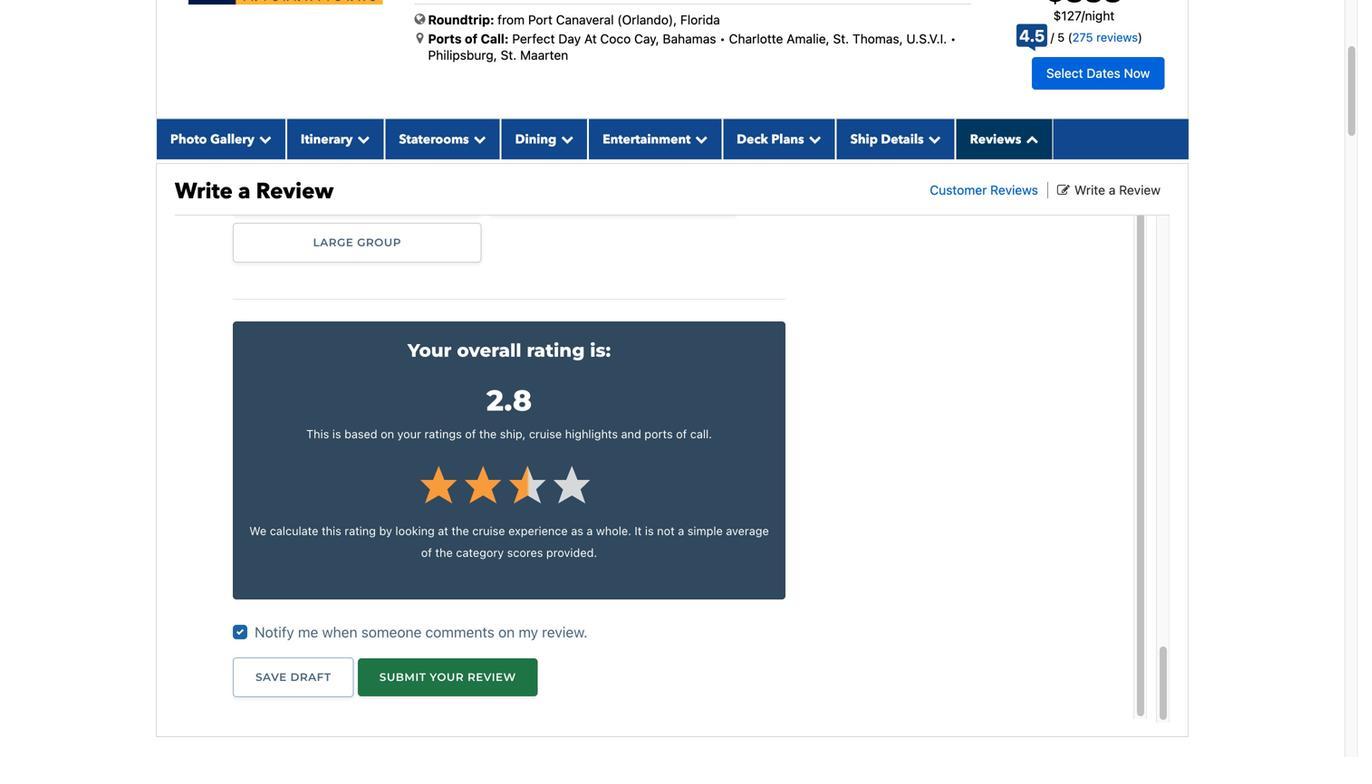 Task type: locate. For each thing, give the bounding box(es) containing it.
day
[[559, 31, 581, 46]]

night
[[1085, 8, 1115, 23]]

1 chevron down image from the left
[[469, 133, 486, 145]]

1 vertical spatial /
[[1051, 30, 1055, 44]]

chevron down image for staterooms
[[469, 133, 486, 145]]

chevron down image inside "photo gallery" dropdown button
[[255, 133, 272, 145]]

chevron down image left entertainment
[[557, 133, 574, 145]]

0 horizontal spatial •
[[720, 31, 726, 46]]

chevron down image inside "deck plans" dropdown button
[[805, 133, 822, 145]]

gallery
[[210, 131, 255, 148]]

customer reviews
[[930, 182, 1039, 197]]

chevron down image inside dining dropdown button
[[557, 133, 574, 145]]

write down photo gallery
[[175, 177, 233, 206]]

1 horizontal spatial write
[[1075, 182, 1106, 197]]

write
[[175, 177, 233, 206], [1075, 182, 1106, 197]]

• right u.s.v.i. on the top right of the page
[[951, 31, 957, 46]]

reviews
[[970, 131, 1022, 148], [991, 182, 1039, 197]]

write a review main content
[[147, 0, 1198, 758]]

write a review down gallery
[[175, 177, 334, 206]]

deck plans button
[[723, 119, 836, 159]]

/ for 4.5
[[1051, 30, 1055, 44]]

3 chevron down image from the left
[[805, 133, 822, 145]]

write a review link
[[1058, 182, 1161, 197]]

3 chevron down image from the left
[[691, 133, 708, 145]]

chevron down image inside ship details dropdown button
[[924, 133, 941, 145]]

ports
[[428, 31, 462, 46]]

st. right amalie,
[[833, 31, 849, 46]]

edit image
[[1058, 184, 1070, 197]]

0 horizontal spatial review
[[256, 177, 334, 206]]

from
[[498, 12, 525, 27]]

1 chevron down image from the left
[[255, 133, 272, 145]]

select
[[1047, 66, 1084, 81]]

0 vertical spatial /
[[1082, 8, 1085, 23]]

/ left 5 on the right of the page
[[1051, 30, 1055, 44]]

/ up 4.5 / 5 ( 275 reviews )
[[1082, 8, 1085, 23]]

select          dates now link
[[1032, 57, 1165, 90]]

1 • from the left
[[720, 31, 726, 46]]

/ for $127
[[1082, 8, 1085, 23]]

chevron down image
[[255, 133, 272, 145], [353, 133, 370, 145], [691, 133, 708, 145], [924, 133, 941, 145]]

reviews up customer reviews link
[[970, 131, 1022, 148]]

chevron down image inside staterooms dropdown button
[[469, 133, 486, 145]]

itinerary button
[[286, 119, 385, 159]]

2 horizontal spatial chevron down image
[[805, 133, 822, 145]]

chevron down image for ship details
[[924, 133, 941, 145]]

philipsburg,
[[428, 48, 497, 63]]

chevron down image for dining
[[557, 133, 574, 145]]

chevron down image inside itinerary dropdown button
[[353, 133, 370, 145]]

review down itinerary
[[256, 177, 334, 206]]

chevron down image left staterooms at the top of the page
[[353, 133, 370, 145]]

reviews inside dropdown button
[[970, 131, 1022, 148]]

•
[[720, 31, 726, 46], [951, 31, 957, 46]]

0 horizontal spatial st.
[[501, 48, 517, 63]]

globe image
[[415, 13, 426, 25]]

chevron up image
[[1022, 133, 1039, 145]]

a
[[238, 177, 251, 206], [1109, 182, 1116, 197]]

write a review
[[175, 177, 334, 206], [1075, 182, 1161, 197]]

2 chevron down image from the left
[[353, 133, 370, 145]]

chevron down image left deck
[[691, 133, 708, 145]]

chevron down image for deck plans
[[805, 133, 822, 145]]

write a review right edit icon
[[1075, 182, 1161, 197]]

)
[[1138, 30, 1143, 44]]

1 horizontal spatial st.
[[833, 31, 849, 46]]

review right edit icon
[[1120, 182, 1161, 197]]

275
[[1073, 30, 1094, 44]]

st.
[[833, 31, 849, 46], [501, 48, 517, 63]]

4 chevron down image from the left
[[924, 133, 941, 145]]

ports of call: perfect day at coco cay, bahamas • charlotte amalie, st. thomas, u.s.v.i. • philipsburg, st. maarten
[[428, 31, 957, 63]]

• down florida
[[720, 31, 726, 46]]

1 horizontal spatial /
[[1082, 8, 1085, 23]]

select          dates now
[[1047, 66, 1151, 81]]

1 horizontal spatial chevron down image
[[557, 133, 574, 145]]

dining
[[515, 131, 557, 148]]

0 horizontal spatial /
[[1051, 30, 1055, 44]]

customer
[[930, 182, 987, 197]]

/
[[1082, 8, 1085, 23], [1051, 30, 1055, 44]]

call:
[[481, 31, 509, 46]]

chevron down image left the ship
[[805, 133, 822, 145]]

port
[[528, 12, 553, 27]]

/ inside 4.5 / 5 ( 275 reviews )
[[1051, 30, 1055, 44]]

a right edit icon
[[1109, 182, 1116, 197]]

0 vertical spatial reviews
[[970, 131, 1022, 148]]

amalie,
[[787, 31, 830, 46]]

chevron down image inside entertainment dropdown button
[[691, 133, 708, 145]]

u.s.v.i.
[[907, 31, 947, 46]]

a down gallery
[[238, 177, 251, 206]]

chevron down image left the dining
[[469, 133, 486, 145]]

review
[[256, 177, 334, 206], [1120, 182, 1161, 197]]

write right edit icon
[[1075, 182, 1106, 197]]

details
[[881, 131, 924, 148]]

2 chevron down image from the left
[[557, 133, 574, 145]]

ship details button
[[836, 119, 956, 159]]

perfect
[[512, 31, 555, 46]]

st. down call:
[[501, 48, 517, 63]]

chevron down image
[[469, 133, 486, 145], [557, 133, 574, 145], [805, 133, 822, 145]]

chevron down image up customer
[[924, 133, 941, 145]]

dates
[[1087, 66, 1121, 81]]

0 horizontal spatial chevron down image
[[469, 133, 486, 145]]

deck
[[737, 131, 768, 148]]

275 reviews link
[[1073, 30, 1138, 44]]

$127
[[1054, 8, 1082, 23]]

chevron down image left itinerary
[[255, 133, 272, 145]]

customer reviews link
[[930, 182, 1039, 197]]

reviews left edit icon
[[991, 182, 1039, 197]]

0 horizontal spatial write a review
[[175, 177, 334, 206]]

staterooms
[[399, 131, 469, 148]]

1 horizontal spatial •
[[951, 31, 957, 46]]



Task type: vqa. For each thing, say whether or not it's contained in the screenshot.
a
yes



Task type: describe. For each thing, give the bounding box(es) containing it.
reviews button
[[956, 119, 1053, 159]]

at
[[585, 31, 597, 46]]

5
[[1058, 30, 1065, 44]]

photo gallery
[[170, 131, 255, 148]]

now
[[1124, 66, 1151, 81]]

chevron down image for itinerary
[[353, 133, 370, 145]]

reviews
[[1097, 30, 1138, 44]]

1 horizontal spatial review
[[1120, 182, 1161, 197]]

roundtrip: from port canaveral (orlando), florida
[[428, 12, 720, 27]]

photo gallery button
[[156, 119, 286, 159]]

ship
[[851, 131, 878, 148]]

of
[[465, 31, 478, 46]]

1 vertical spatial st.
[[501, 48, 517, 63]]

cay,
[[635, 31, 660, 46]]

photo
[[170, 131, 207, 148]]

dining button
[[501, 119, 588, 159]]

2 • from the left
[[951, 31, 957, 46]]

staterooms button
[[385, 119, 501, 159]]

royal caribbean image
[[189, 0, 383, 4]]

0 horizontal spatial a
[[238, 177, 251, 206]]

1 horizontal spatial write a review
[[1075, 182, 1161, 197]]

1 vertical spatial reviews
[[991, 182, 1039, 197]]

map marker image
[[416, 32, 424, 44]]

plans
[[772, 131, 805, 148]]

coco
[[600, 31, 631, 46]]

thomas,
[[853, 31, 903, 46]]

entertainment button
[[588, 119, 723, 159]]

4.5 / 5 ( 275 reviews )
[[1020, 26, 1143, 45]]

1 horizontal spatial a
[[1109, 182, 1116, 197]]

0 horizontal spatial write
[[175, 177, 233, 206]]

roundtrip:
[[428, 12, 495, 27]]

0 vertical spatial st.
[[833, 31, 849, 46]]

(
[[1068, 30, 1073, 44]]

ship details
[[851, 131, 924, 148]]

4.5
[[1020, 26, 1045, 45]]

bahamas
[[663, 31, 717, 46]]

charlotte
[[729, 31, 783, 46]]

canaveral
[[556, 12, 614, 27]]

(orlando),
[[618, 12, 677, 27]]

$127 / night
[[1054, 8, 1115, 23]]

chevron down image for entertainment
[[691, 133, 708, 145]]

deck plans
[[737, 131, 805, 148]]

entertainment
[[603, 131, 691, 148]]

chevron down image for photo gallery
[[255, 133, 272, 145]]

itinerary
[[301, 131, 353, 148]]

maarten
[[520, 48, 569, 63]]

florida
[[681, 12, 720, 27]]



